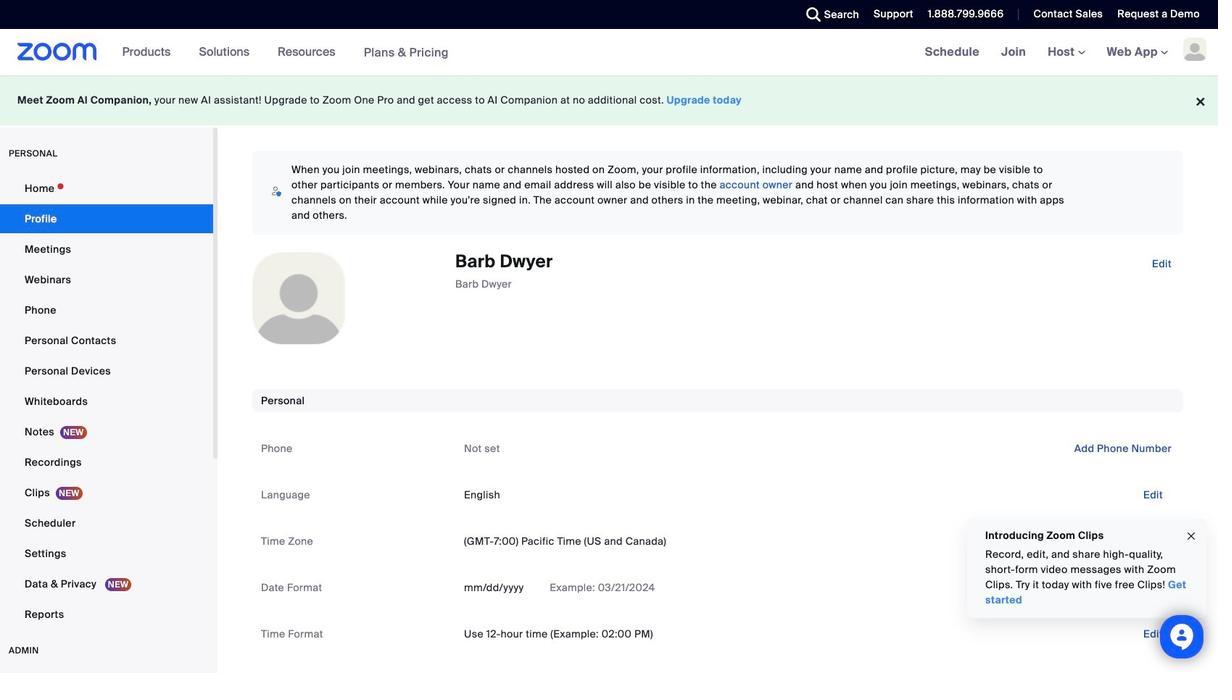 Task type: vqa. For each thing, say whether or not it's contained in the screenshot.
This
no



Task type: describe. For each thing, give the bounding box(es) containing it.
personal menu menu
[[0, 174, 213, 631]]

close image
[[1186, 528, 1197, 545]]

zoom logo image
[[17, 43, 97, 61]]



Task type: locate. For each thing, give the bounding box(es) containing it.
profile picture image
[[1183, 38, 1207, 61]]

edit user photo image
[[287, 292, 310, 305]]

footer
[[0, 75, 1218, 125]]

banner
[[0, 29, 1218, 76]]

product information navigation
[[111, 29, 460, 76]]

meetings navigation
[[914, 29, 1218, 76]]

user photo image
[[253, 253, 344, 344]]



